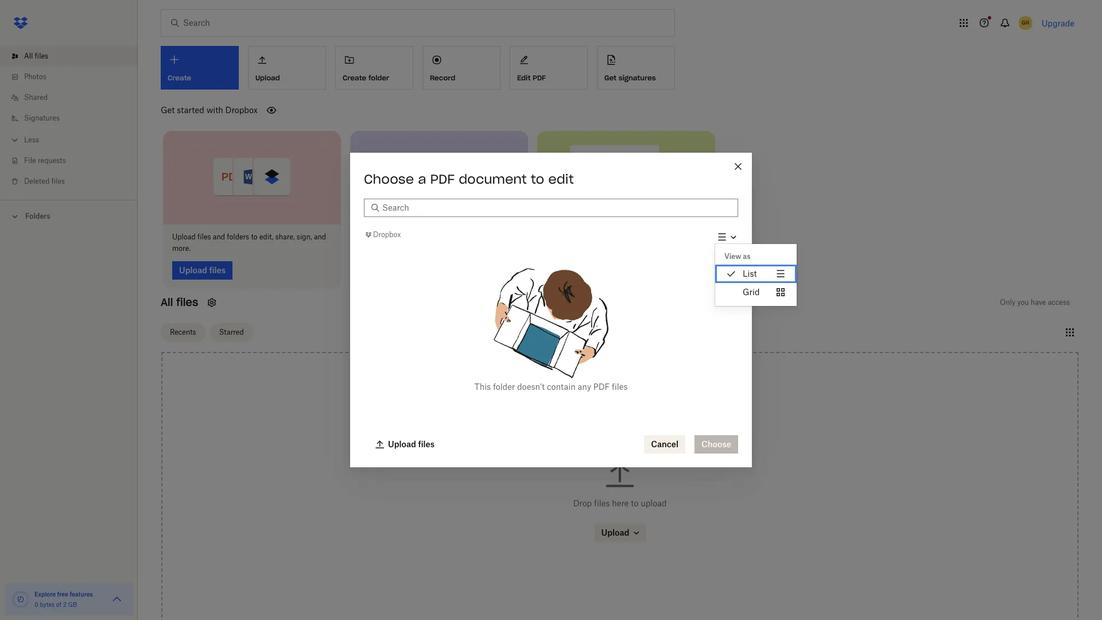 Task type: vqa. For each thing, say whether or not it's contained in the screenshot.
STARRED
yes



Task type: describe. For each thing, give the bounding box(es) containing it.
access
[[1048, 298, 1070, 306]]

deleted files link
[[9, 171, 138, 192]]

view
[[725, 252, 741, 261]]

1 and from the left
[[213, 232, 225, 241]]

explore
[[34, 591, 56, 598]]

list containing all files
[[0, 39, 138, 200]]

any
[[578, 382, 591, 392]]

doesn't
[[517, 382, 545, 392]]

record
[[430, 73, 455, 82]]

create folder button
[[335, 46, 413, 90]]

files inside list item
[[35, 52, 48, 60]]

folders
[[25, 212, 50, 220]]

list
[[743, 269, 757, 279]]

synced.
[[375, 244, 399, 252]]

0 horizontal spatial dropbox
[[225, 105, 258, 115]]

dropbox link
[[364, 229, 401, 241]]

signatures
[[619, 73, 656, 82]]

get signatures
[[605, 73, 656, 82]]

upload files and folders to edit, share, sign, and more.
[[172, 232, 326, 252]]

folder for create
[[369, 73, 389, 82]]

choose
[[364, 171, 414, 187]]

dropbox image
[[9, 11, 32, 34]]

get for get started with dropbox
[[161, 105, 175, 115]]

this folder doesn't contain any pdf files
[[475, 382, 628, 392]]

file requests
[[24, 156, 66, 165]]

to right here
[[631, 498, 639, 508]]

files up recents
[[176, 295, 198, 309]]

upload
[[172, 232, 196, 241]]

dropbox inside choose a pdf document to edit dialog
[[373, 230, 401, 239]]

free
[[57, 591, 68, 598]]

drop
[[573, 498, 592, 508]]

create folder
[[343, 73, 389, 82]]

install on desktop to work on files offline and stay synced.
[[359, 232, 506, 252]]

have
[[1031, 298, 1046, 306]]

folder for this
[[493, 382, 515, 392]]

create
[[343, 73, 366, 82]]

explore free features 0 bytes of 2 gb
[[34, 591, 93, 608]]

upgrade link
[[1042, 18, 1075, 28]]

edit pdf
[[517, 73, 546, 82]]

recents button
[[161, 323, 205, 342]]

upload
[[641, 498, 667, 508]]

choose a pdf document to edit
[[364, 171, 574, 187]]

bytes
[[40, 601, 55, 608]]

and for install
[[493, 232, 506, 241]]

edit pdf button
[[510, 46, 588, 90]]

edit,
[[259, 232, 274, 241]]

files inside install on desktop to work on files offline and stay synced.
[[456, 232, 469, 241]]

view as
[[725, 252, 751, 261]]

list radio item
[[715, 265, 797, 283]]

shared link
[[9, 87, 138, 108]]

1 on from the left
[[381, 232, 390, 241]]

upgrade
[[1042, 18, 1075, 28]]



Task type: locate. For each thing, give the bounding box(es) containing it.
grid
[[743, 287, 760, 297]]

1 vertical spatial get
[[161, 105, 175, 115]]

on
[[381, 232, 390, 241], [446, 232, 454, 241]]

pdf
[[533, 73, 546, 82], [430, 171, 455, 187], [594, 382, 610, 392]]

2
[[63, 601, 67, 608]]

signatures
[[24, 114, 60, 122]]

1 vertical spatial all
[[161, 295, 173, 309]]

0 vertical spatial folder
[[369, 73, 389, 82]]

dropbox
[[225, 105, 258, 115], [373, 230, 401, 239]]

file requests link
[[9, 150, 138, 171]]

only you have access
[[1000, 298, 1070, 306]]

all
[[24, 52, 33, 60], [161, 295, 173, 309]]

share,
[[275, 232, 295, 241]]

1 horizontal spatial and
[[314, 232, 326, 241]]

you
[[1018, 298, 1029, 306]]

get for get signatures
[[605, 73, 617, 82]]

all up recents
[[161, 295, 173, 309]]

folder inside choose a pdf document to edit dialog
[[493, 382, 515, 392]]

and right sign,
[[314, 232, 326, 241]]

1 horizontal spatial folder
[[493, 382, 515, 392]]

files left "offline"
[[456, 232, 469, 241]]

drop files here to upload
[[573, 498, 667, 508]]

less image
[[9, 134, 21, 146]]

files inside upload files and folders to edit, share, sign, and more.
[[197, 232, 211, 241]]

folder right create
[[369, 73, 389, 82]]

2 on from the left
[[446, 232, 454, 241]]

to left edit,
[[251, 232, 258, 241]]

to left work
[[419, 232, 426, 241]]

files inside choose a pdf document to edit dialog
[[612, 382, 628, 392]]

quota usage element
[[11, 590, 30, 609]]

all up photos
[[24, 52, 33, 60]]

files right upload
[[197, 232, 211, 241]]

get inside button
[[605, 73, 617, 82]]

1 horizontal spatial on
[[446, 232, 454, 241]]

1 horizontal spatial get
[[605, 73, 617, 82]]

files right deleted
[[51, 177, 65, 185]]

deleted
[[24, 177, 50, 185]]

3 and from the left
[[493, 232, 506, 241]]

folders button
[[0, 207, 138, 224]]

get started with dropbox
[[161, 105, 258, 115]]

of
[[56, 601, 61, 608]]

0 vertical spatial all files
[[24, 52, 48, 60]]

get signatures button
[[597, 46, 675, 90]]

file
[[24, 156, 36, 165]]

photos
[[24, 72, 46, 81]]

a
[[418, 171, 426, 187]]

and
[[213, 232, 225, 241], [314, 232, 326, 241], [493, 232, 506, 241]]

all files link
[[9, 46, 138, 67]]

only
[[1000, 298, 1016, 306]]

more.
[[172, 244, 191, 252]]

1 vertical spatial pdf
[[430, 171, 455, 187]]

folders
[[227, 232, 249, 241]]

to inside dialog
[[531, 171, 544, 187]]

all inside list item
[[24, 52, 33, 60]]

1 horizontal spatial all files
[[161, 295, 198, 309]]

desktop
[[391, 232, 417, 241]]

1 vertical spatial dropbox
[[373, 230, 401, 239]]

on right work
[[446, 232, 454, 241]]

files left here
[[594, 498, 610, 508]]

pdf right edit
[[533, 73, 546, 82]]

starred
[[219, 328, 244, 336]]

sign,
[[297, 232, 312, 241]]

0 vertical spatial all
[[24, 52, 33, 60]]

0 horizontal spatial get
[[161, 105, 175, 115]]

list
[[0, 39, 138, 200]]

2 horizontal spatial and
[[493, 232, 506, 241]]

2 and from the left
[[314, 232, 326, 241]]

this
[[475, 382, 491, 392]]

folder inside button
[[369, 73, 389, 82]]

deleted files
[[24, 177, 65, 185]]

recents
[[170, 328, 196, 336]]

stay
[[359, 244, 373, 252]]

gb
[[68, 601, 77, 608]]

choose a pdf document to edit dialog
[[350, 153, 797, 467]]

started
[[177, 105, 204, 115]]

1 horizontal spatial all
[[161, 295, 173, 309]]

offline
[[471, 232, 491, 241]]

0 horizontal spatial and
[[213, 232, 225, 241]]

folder
[[369, 73, 389, 82], [493, 382, 515, 392]]

to inside install on desktop to work on files offline and stay synced.
[[419, 232, 426, 241]]

all files list item
[[0, 46, 138, 67]]

and inside install on desktop to work on files offline and stay synced.
[[493, 232, 506, 241]]

record button
[[423, 46, 501, 90]]

0 horizontal spatial on
[[381, 232, 390, 241]]

shared
[[24, 93, 48, 102]]

files
[[35, 52, 48, 60], [51, 177, 65, 185], [197, 232, 211, 241], [456, 232, 469, 241], [176, 295, 198, 309], [612, 382, 628, 392], [594, 498, 610, 508]]

get
[[605, 73, 617, 82], [161, 105, 175, 115]]

with
[[206, 105, 223, 115]]

all files
[[24, 52, 48, 60], [161, 295, 198, 309]]

2 horizontal spatial pdf
[[594, 382, 610, 392]]

on up synced.
[[381, 232, 390, 241]]

1 horizontal spatial pdf
[[533, 73, 546, 82]]

all files inside list item
[[24, 52, 48, 60]]

pdf right any
[[594, 382, 610, 392]]

to left edit
[[531, 171, 544, 187]]

0 vertical spatial dropbox
[[225, 105, 258, 115]]

starred button
[[210, 323, 253, 342]]

Search text field
[[382, 202, 731, 214]]

dropbox up synced.
[[373, 230, 401, 239]]

and left folders
[[213, 232, 225, 241]]

1 vertical spatial folder
[[493, 382, 515, 392]]

grid radio item
[[715, 283, 797, 302]]

here
[[612, 498, 629, 508]]

edit
[[548, 171, 574, 187]]

all files up recents
[[161, 295, 198, 309]]

0 horizontal spatial all files
[[24, 52, 48, 60]]

0 horizontal spatial folder
[[369, 73, 389, 82]]

1 vertical spatial all files
[[161, 295, 198, 309]]

pdf right a
[[430, 171, 455, 187]]

and for upload
[[314, 232, 326, 241]]

folder right this
[[493, 382, 515, 392]]

get left 'signatures'
[[605, 73, 617, 82]]

all files up photos
[[24, 52, 48, 60]]

requests
[[38, 156, 66, 165]]

files up photos
[[35, 52, 48, 60]]

document
[[459, 171, 527, 187]]

dropbox right with
[[225, 105, 258, 115]]

get left the started
[[161, 105, 175, 115]]

files right any
[[612, 382, 628, 392]]

work
[[428, 232, 444, 241]]

to
[[531, 171, 544, 187], [251, 232, 258, 241], [419, 232, 426, 241], [631, 498, 639, 508]]

0 horizontal spatial pdf
[[430, 171, 455, 187]]

less
[[24, 135, 39, 144]]

1 horizontal spatial dropbox
[[373, 230, 401, 239]]

photos link
[[9, 67, 138, 87]]

and right "offline"
[[493, 232, 506, 241]]

0
[[34, 601, 38, 608]]

pdf inside button
[[533, 73, 546, 82]]

edit
[[517, 73, 531, 82]]

contain
[[547, 382, 576, 392]]

features
[[70, 591, 93, 598]]

as
[[743, 252, 751, 261]]

to inside upload files and folders to edit, share, sign, and more.
[[251, 232, 258, 241]]

install
[[359, 232, 380, 241]]

2 vertical spatial pdf
[[594, 382, 610, 392]]

0 horizontal spatial all
[[24, 52, 33, 60]]

0 vertical spatial pdf
[[533, 73, 546, 82]]

signatures link
[[9, 108, 138, 129]]

0 vertical spatial get
[[605, 73, 617, 82]]



